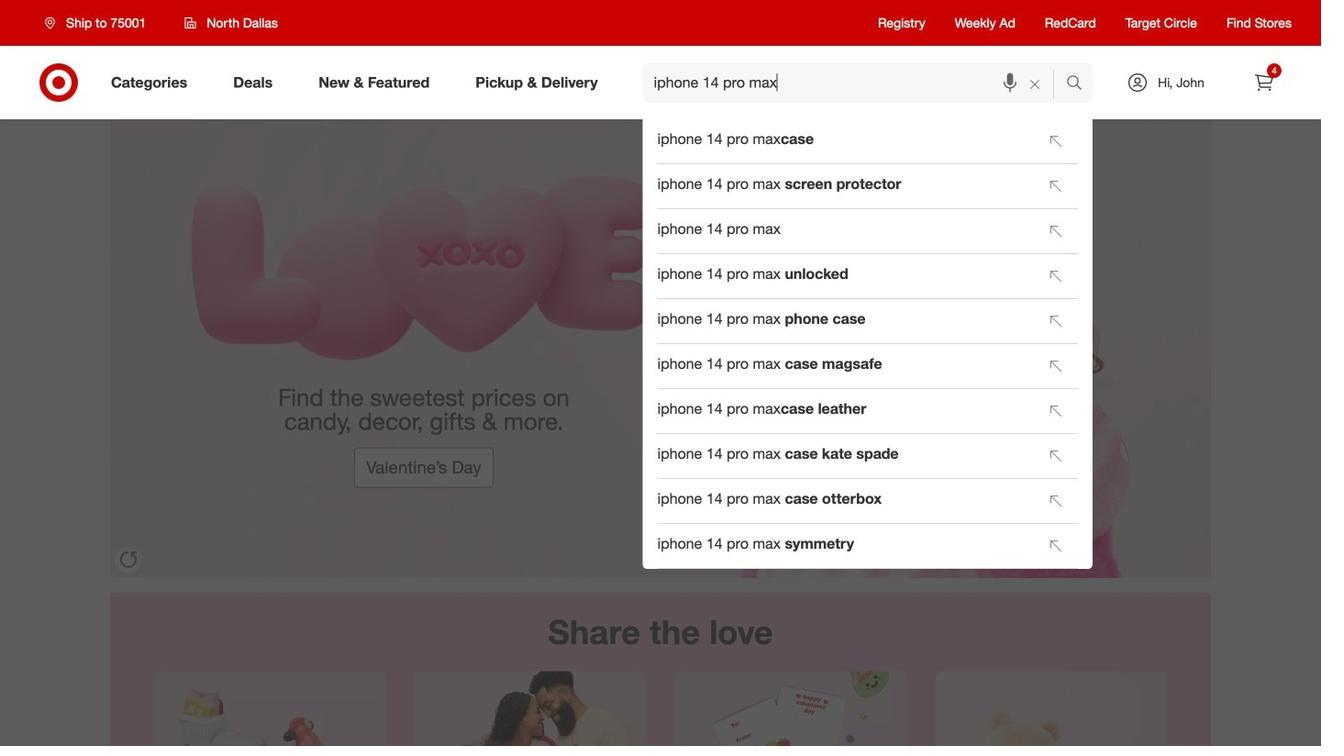 Task type: locate. For each thing, give the bounding box(es) containing it.
What can we help you find? suggestions appear below search field
[[643, 62, 1071, 103]]



Task type: vqa. For each thing, say whether or not it's contained in the screenshot.
$0.50
no



Task type: describe. For each thing, give the bounding box(es) containing it.
love image
[[110, 119, 1212, 578]]



